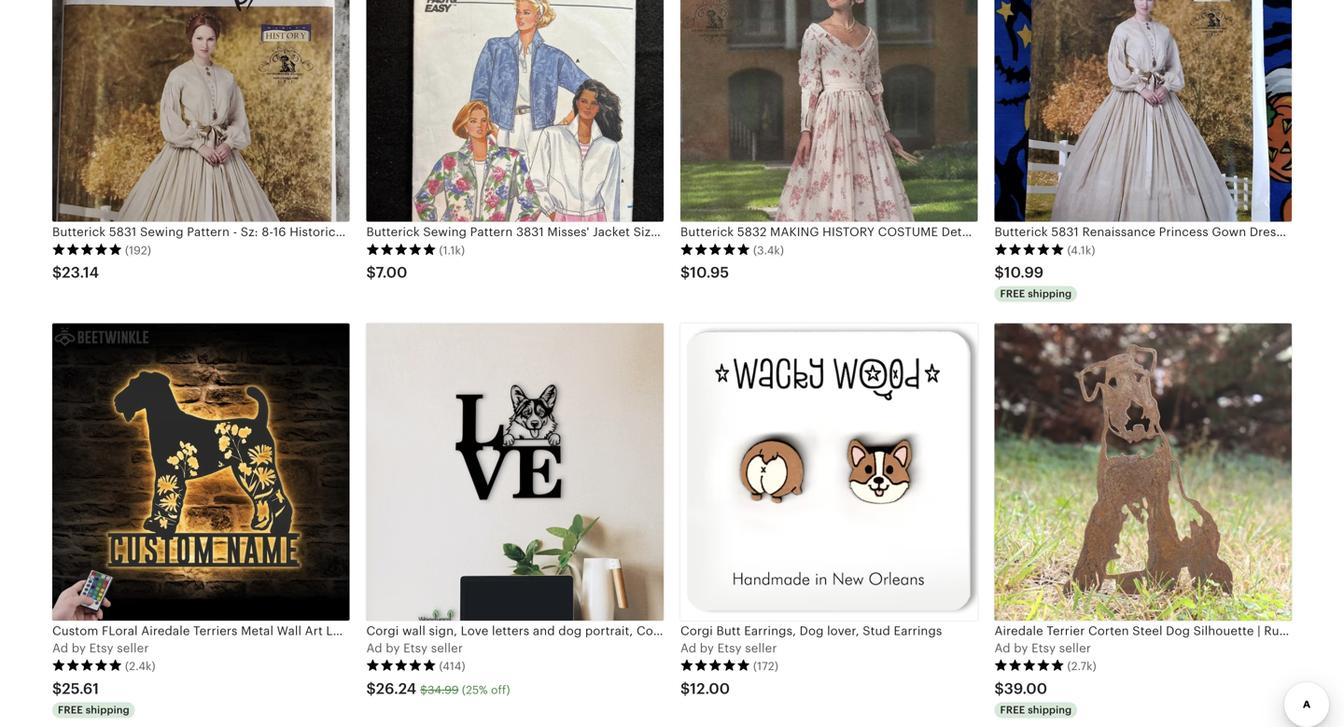 Task type: locate. For each thing, give the bounding box(es) containing it.
5831 up (192)
[[109, 225, 137, 239]]

shipping inside $ 10.99 free shipping
[[1029, 288, 1072, 300]]

sewing up (1.1k)
[[423, 225, 467, 239]]

renaissance
[[1083, 225, 1156, 239]]

2 butterick from the left
[[367, 225, 420, 239]]

1 horizontal spatial size
[[1075, 225, 1100, 239]]

4 etsy from the left
[[1032, 642, 1057, 656]]

2 dress from the left
[[1250, 225, 1283, 239]]

y for (2.4k)
[[79, 642, 86, 656]]

butterick 5831 sewing pattern - sz: 8-16 historical dress & petticoat - uncut image
[[52, 0, 350, 222]]

(2.7k)
[[1068, 660, 1097, 673]]

$ 26.24 $ 34.99 (25% off)
[[367, 681, 511, 697]]

1 a d b y etsy seller from the left
[[52, 642, 149, 656]]

shipping inside "$ 39.00 free shipping"
[[1029, 705, 1072, 716]]

2 etsy from the left
[[404, 642, 428, 656]]

y for (2.7k)
[[1022, 642, 1029, 656]]

5 out of 5 stars image for (172)
[[681, 660, 751, 673]]

a up $ 26.24 $ 34.99 (25% off)
[[367, 642, 375, 656]]

3 y from the left
[[708, 642, 715, 656]]

off)
[[491, 684, 511, 697]]

(414)
[[439, 660, 466, 673]]

1 a from the left
[[52, 642, 61, 656]]

a d b y etsy seller
[[52, 642, 149, 656], [367, 642, 463, 656], [995, 642, 1092, 656]]

etsy up 39.00
[[1032, 642, 1057, 656]]

free down 25.61
[[58, 705, 83, 716]]

corgi butt earrings, dog lover, stud earrings image
[[681, 324, 978, 621]]

1 5831 from the left
[[109, 225, 137, 239]]

0 horizontal spatial -
[[233, 225, 237, 239]]

shipping inside the $ 25.61 free shipping
[[86, 705, 130, 716]]

shipping
[[1029, 288, 1072, 300], [86, 705, 130, 716], [1029, 705, 1072, 716]]

$ 12.00
[[681, 681, 731, 697]]

y up 26.24
[[394, 642, 400, 656]]

a d b y etsy seller up (414)
[[367, 642, 463, 656]]

dress left &
[[349, 225, 382, 239]]

3 d from the left
[[689, 642, 697, 656]]

shipping down 25.61
[[86, 705, 130, 716]]

butterick up "10.99" on the right
[[995, 225, 1049, 239]]

1 horizontal spatial dress
[[1250, 225, 1283, 239]]

d for (414)
[[375, 642, 383, 656]]

butterick
[[52, 225, 106, 239], [367, 225, 420, 239], [681, 225, 734, 239], [995, 225, 1049, 239]]

a d b y etsy seller for 25.61
[[52, 642, 149, 656]]

4 d from the left
[[1003, 642, 1011, 656]]

3831
[[516, 225, 544, 239]]

shipping for 39.00
[[1029, 705, 1072, 716]]

4 seller from the left
[[1060, 642, 1092, 656]]

seller up (414)
[[431, 642, 463, 656]]

butterick 5832 making history costume detailed construction size choice 6-14 or 14-22 ©2012
[[681, 225, 1264, 239]]

3 a d b y etsy seller from the left
[[995, 642, 1092, 656]]

0 horizontal spatial a d b y etsy seller
[[52, 642, 149, 656]]

1 d from the left
[[60, 642, 68, 656]]

b up 26.24
[[386, 642, 394, 656]]

2 b from the left
[[386, 642, 394, 656]]

etsy for (2.4k)
[[89, 642, 114, 656]]

uncut up (1.1k)
[[461, 225, 504, 239]]

(25%
[[462, 684, 488, 697]]

5831 up (4.1k)
[[1052, 225, 1080, 239]]

b for (2.7k)
[[1015, 642, 1022, 656]]

2 horizontal spatial sewing
[[1287, 225, 1330, 239]]

a up the $ 25.61 free shipping
[[52, 642, 61, 656]]

5831
[[109, 225, 137, 239], [1052, 225, 1080, 239]]

y inside corgi butt earrings, dog lover, stud earrings a d b y etsy seller
[[708, 642, 715, 656]]

25.61
[[62, 681, 99, 697]]

etsy for (2.7k)
[[1032, 642, 1057, 656]]

0 horizontal spatial uncut
[[461, 225, 504, 239]]

5 out of 5 stars image up 12.00 at the right bottom
[[681, 660, 751, 673]]

2 a from the left
[[367, 642, 375, 656]]

0 horizontal spatial 5831
[[109, 225, 137, 239]]

costume
[[879, 225, 939, 239]]

a up "$ 39.00 free shipping"
[[995, 642, 1004, 656]]

seller up (2.7k)
[[1060, 642, 1092, 656]]

etsy down butt
[[718, 642, 742, 656]]

12.00
[[691, 681, 731, 697]]

2 5831 from the left
[[1052, 225, 1080, 239]]

seller for (2.7k)
[[1060, 642, 1092, 656]]

y up 39.00
[[1022, 642, 1029, 656]]

dress right gown
[[1250, 225, 1283, 239]]

5 out of 5 stars image down construction
[[995, 243, 1065, 256]]

8-
[[262, 225, 274, 239]]

©2012
[[1226, 225, 1264, 239]]

d up 26.24
[[375, 642, 383, 656]]

seller
[[117, 642, 149, 656], [431, 642, 463, 656], [746, 642, 778, 656], [1060, 642, 1092, 656]]

(172)
[[754, 660, 779, 673]]

(2.4k)
[[125, 660, 156, 673]]

free for 25.61
[[58, 705, 83, 716]]

4 b from the left
[[1015, 642, 1022, 656]]

1 seller from the left
[[117, 642, 149, 656]]

l-
[[662, 225, 671, 239]]

sz:
[[241, 225, 258, 239]]

d up 39.00
[[1003, 642, 1011, 656]]

butterick 5831 sewing pattern - sz: 8-16 historical dress & petticoat - uncut
[[52, 225, 504, 239]]

5 out of 5 stars image up '23.14'
[[52, 243, 122, 256]]

shipping down 39.00
[[1029, 705, 1072, 716]]

4 a from the left
[[995, 642, 1004, 656]]

free
[[1001, 288, 1026, 300], [58, 705, 83, 716], [1001, 705, 1026, 716]]

5 out of 5 stars image for (1.1k)
[[367, 243, 437, 256]]

corgi wall sign, love letters and dog portrait, corgi dog wall hanging decor, corgi ornament, corgi owner gifts, dog lover gift idea image
[[367, 324, 664, 621]]

$ inside $ 10.99 free shipping
[[995, 264, 1005, 281]]

etsy
[[89, 642, 114, 656], [404, 642, 428, 656], [718, 642, 742, 656], [1032, 642, 1057, 656]]

4 y from the left
[[1022, 642, 1029, 656]]

1 horizontal spatial pattern
[[470, 225, 513, 239]]

a d b y etsy seller up (2.7k)
[[995, 642, 1092, 656]]

3 a from the left
[[681, 642, 689, 656]]

34.99
[[428, 684, 459, 697]]

free inside "$ 39.00 free shipping"
[[1001, 705, 1026, 716]]

1 sewing from the left
[[140, 225, 184, 239]]

d down corgi
[[689, 642, 697, 656]]

3 butterick from the left
[[681, 225, 734, 239]]

$ 7.00
[[367, 264, 408, 281]]

(1.1k)
[[439, 244, 465, 257]]

y
[[79, 642, 86, 656], [394, 642, 400, 656], [708, 642, 715, 656], [1022, 642, 1029, 656]]

dress
[[349, 225, 382, 239], [1250, 225, 1283, 239]]

free inside $ 10.99 free shipping
[[1001, 288, 1026, 300]]

shipping for 10.99
[[1029, 288, 1072, 300]]

butterick up '23.14'
[[52, 225, 106, 239]]

choice
[[1103, 225, 1145, 239]]

14
[[1160, 225, 1173, 239]]

1 etsy from the left
[[89, 642, 114, 656]]

1 butterick from the left
[[52, 225, 106, 239]]

free down "10.99" on the right
[[1001, 288, 1026, 300]]

b down corgi
[[700, 642, 708, 656]]

uncut
[[461, 225, 504, 239], [749, 225, 792, 239]]

d
[[60, 642, 68, 656], [375, 642, 383, 656], [689, 642, 697, 656], [1003, 642, 1011, 656]]

1 y from the left
[[79, 642, 86, 656]]

size
[[634, 225, 658, 239], [1075, 225, 1100, 239]]

3 sewing from the left
[[1287, 225, 1330, 239]]

0 horizontal spatial size
[[634, 225, 658, 239]]

d for (2.4k)
[[60, 642, 68, 656]]

b for (2.4k)
[[72, 642, 80, 656]]

14-
[[1192, 225, 1209, 239]]

a for (2.7k)
[[995, 642, 1004, 656]]

5 out of 5 stars image for (3.4k)
[[681, 243, 751, 256]]

5 out of 5 stars image for (192)
[[52, 243, 122, 256]]

etsy inside corgi butt earrings, dog lover, stud earrings a d b y etsy seller
[[718, 642, 742, 656]]

y up 25.61
[[79, 642, 86, 656]]

5 out of 5 stars image for (2.7k)
[[995, 660, 1065, 673]]

5 out of 5 stars image down &
[[367, 243, 437, 256]]

1 horizontal spatial a d b y etsy seller
[[367, 642, 463, 656]]

2 - from the left
[[454, 225, 458, 239]]

$
[[52, 264, 62, 281], [367, 264, 376, 281], [681, 264, 691, 281], [995, 264, 1005, 281], [52, 681, 62, 697], [367, 681, 376, 697], [681, 681, 691, 697], [995, 681, 1005, 697], [420, 684, 428, 697]]

seller up (172)
[[746, 642, 778, 656]]

$ for 7.00
[[367, 264, 376, 281]]

&
[[385, 225, 394, 239]]

butterick for 7.00
[[367, 225, 420, 239]]

2 d from the left
[[375, 642, 383, 656]]

seller up (2.4k)
[[117, 642, 149, 656]]

sewing left pa
[[1287, 225, 1330, 239]]

b up 39.00
[[1015, 642, 1022, 656]]

uncut up (3.4k) at the top right
[[749, 225, 792, 239]]

etsy up 25.61
[[89, 642, 114, 656]]

- up (1.1k)
[[454, 225, 458, 239]]

free inside the $ 25.61 free shipping
[[58, 705, 83, 716]]

sewing
[[140, 225, 184, 239], [423, 225, 467, 239], [1287, 225, 1330, 239]]

b
[[72, 642, 80, 656], [386, 642, 394, 656], [700, 642, 708, 656], [1015, 642, 1022, 656]]

3 seller from the left
[[746, 642, 778, 656]]

$ inside "$ 39.00 free shipping"
[[995, 681, 1005, 697]]

0 horizontal spatial dress
[[349, 225, 382, 239]]

misses'
[[548, 225, 590, 239]]

$ inside the $ 25.61 free shipping
[[52, 681, 62, 697]]

a d b y etsy seller up (2.4k)
[[52, 642, 149, 656]]

a d b y etsy seller for 39.00
[[995, 642, 1092, 656]]

5 out of 5 stars image up 39.00
[[995, 660, 1065, 673]]

corgi
[[681, 625, 713, 639]]

sewing up (192)
[[140, 225, 184, 239]]

butterick up $ 10.95
[[681, 225, 734, 239]]

pattern left the 3831
[[470, 225, 513, 239]]

custom floral airedale terriers metal wall art led light personalized wild flower dog lover name sign home decor pet animal decoration bday image
[[52, 324, 350, 621]]

1 b from the left
[[72, 642, 80, 656]]

2 horizontal spatial a d b y etsy seller
[[995, 642, 1092, 656]]

a
[[52, 642, 61, 656], [367, 642, 375, 656], [681, 642, 689, 656], [995, 642, 1004, 656]]

y down corgi
[[708, 642, 715, 656]]

2 a d b y etsy seller from the left
[[367, 642, 463, 656]]

detailed
[[942, 225, 991, 239]]

5 out of 5 stars image
[[52, 243, 122, 256], [367, 243, 437, 256], [681, 243, 751, 256], [995, 243, 1065, 256], [52, 660, 122, 673], [367, 660, 437, 673], [681, 660, 751, 673], [995, 660, 1065, 673]]

d up 25.61
[[60, 642, 68, 656]]

$ for 10.99
[[995, 264, 1005, 281]]

pattern left sz:
[[187, 225, 230, 239]]

3 b from the left
[[700, 642, 708, 656]]

a down corgi
[[681, 642, 689, 656]]

2 y from the left
[[394, 642, 400, 656]]

5 out of 5 stars image up 25.61
[[52, 660, 122, 673]]

etsy up 26.24
[[404, 642, 428, 656]]

3 etsy from the left
[[718, 642, 742, 656]]

pattern
[[187, 225, 230, 239], [470, 225, 513, 239]]

1 horizontal spatial -
[[454, 225, 458, 239]]

2 seller from the left
[[431, 642, 463, 656]]

shipping down "10.99" on the right
[[1029, 288, 1072, 300]]

pa
[[1334, 225, 1345, 239]]

free down 39.00
[[1001, 705, 1026, 716]]

butterick for 23.14
[[52, 225, 106, 239]]

butterick for 10.95
[[681, 225, 734, 239]]

size left l-
[[634, 225, 658, 239]]

39.00
[[1005, 681, 1048, 697]]

5 out of 5 stars image down "22)"
[[681, 243, 751, 256]]

1 horizontal spatial sewing
[[423, 225, 467, 239]]

$ for 10.95
[[681, 264, 691, 281]]

-
[[233, 225, 237, 239], [454, 225, 458, 239]]

size up (4.1k)
[[1075, 225, 1100, 239]]

gown
[[1213, 225, 1247, 239]]

0 horizontal spatial pattern
[[187, 225, 230, 239]]

5 out of 5 stars image up 26.24
[[367, 660, 437, 673]]

1 horizontal spatial uncut
[[749, 225, 792, 239]]

- left sz:
[[233, 225, 237, 239]]

0 horizontal spatial sewing
[[140, 225, 184, 239]]

16
[[273, 225, 286, 239]]

$ 10.95
[[681, 264, 730, 281]]

b up 25.61
[[72, 642, 80, 656]]

butterick 5832 making history costume detailed construction size choice 6-14 or 14-22 ©2012 image
[[681, 0, 978, 222]]

1 horizontal spatial 5831
[[1052, 225, 1080, 239]]

butterick up 7.00
[[367, 225, 420, 239]]

5 out of 5 stars image for (2.4k)
[[52, 660, 122, 673]]



Task type: describe. For each thing, give the bounding box(es) containing it.
23.14
[[62, 264, 99, 281]]

butterick sewing pattern 3831 misses' jacket size l-xl (16-22) ff uncut image
[[367, 0, 664, 222]]

10.99
[[1005, 264, 1044, 281]]

ff
[[732, 225, 746, 239]]

1 - from the left
[[233, 225, 237, 239]]

1 uncut from the left
[[461, 225, 504, 239]]

$ for 26.24
[[367, 681, 376, 697]]

free for 10.99
[[1001, 288, 1026, 300]]

stud
[[863, 625, 891, 639]]

5 out of 5 stars image for (414)
[[367, 660, 437, 673]]

22)
[[711, 225, 729, 239]]

seller inside corgi butt earrings, dog lover, stud earrings a d b y etsy seller
[[746, 642, 778, 656]]

1 dress from the left
[[349, 225, 382, 239]]

history
[[823, 225, 875, 239]]

6-
[[1148, 225, 1160, 239]]

d for (2.7k)
[[1003, 642, 1011, 656]]

butt
[[717, 625, 741, 639]]

2 sewing from the left
[[423, 225, 467, 239]]

d inside corgi butt earrings, dog lover, stud earrings a d b y etsy seller
[[689, 642, 697, 656]]

$ for 23.14
[[52, 264, 62, 281]]

airedale terrier corten steel dog silhouette | rust art | garden décor | pet memorial | spring garden gift | my metal rescue image
[[995, 324, 1293, 621]]

y for (414)
[[394, 642, 400, 656]]

$ for 12.00
[[681, 681, 691, 697]]

dog
[[800, 625, 824, 639]]

a for (2.4k)
[[52, 642, 61, 656]]

26.24
[[376, 681, 417, 697]]

a inside corgi butt earrings, dog lover, stud earrings a d b y etsy seller
[[681, 642, 689, 656]]

jacket
[[593, 225, 630, 239]]

construction
[[995, 225, 1072, 239]]

princess
[[1160, 225, 1209, 239]]

(3.4k)
[[754, 244, 785, 257]]

seller for (414)
[[431, 642, 463, 656]]

etsy for (414)
[[404, 642, 428, 656]]

5831 for 10.99
[[1052, 225, 1080, 239]]

2 size from the left
[[1075, 225, 1100, 239]]

$ inside $ 26.24 $ 34.99 (25% off)
[[420, 684, 428, 697]]

lover,
[[828, 625, 860, 639]]

making
[[771, 225, 820, 239]]

seller for (2.4k)
[[117, 642, 149, 656]]

earrings
[[894, 625, 943, 639]]

or
[[1176, 225, 1189, 239]]

4 butterick from the left
[[995, 225, 1049, 239]]

$ 39.00 free shipping
[[995, 681, 1072, 716]]

$ 10.99 free shipping
[[995, 264, 1072, 300]]

$ 23.14
[[52, 264, 99, 281]]

b for (414)
[[386, 642, 394, 656]]

(192)
[[125, 244, 151, 257]]

$ for 25.61
[[52, 681, 62, 697]]

5 out of 5 stars image for (4.1k)
[[995, 243, 1065, 256]]

corgi butt earrings, dog lover, stud earrings a d b y etsy seller
[[681, 625, 943, 656]]

xl
[[671, 225, 686, 239]]

2 pattern from the left
[[470, 225, 513, 239]]

petticoat
[[397, 225, 450, 239]]

2 uncut from the left
[[749, 225, 792, 239]]

(16-
[[690, 225, 711, 239]]

7.00
[[376, 264, 408, 281]]

butterick sewing pattern 3831 misses' jacket size l-xl (16-22) ff uncut
[[367, 225, 792, 239]]

a for (414)
[[367, 642, 375, 656]]

(4.1k)
[[1068, 244, 1096, 257]]

shipping for 25.61
[[86, 705, 130, 716]]

butterick 5831 renaissance princess gown dress sewing pattern sizes 8-16 b5831 image
[[995, 0, 1293, 222]]

earrings,
[[745, 625, 797, 639]]

22
[[1209, 225, 1223, 239]]

butterick 5831 renaissance princess gown dress sewing pa
[[995, 225, 1345, 239]]

historical
[[290, 225, 346, 239]]

10.95
[[691, 264, 730, 281]]

$ for 39.00
[[995, 681, 1005, 697]]

5831 for 23.14
[[109, 225, 137, 239]]

1 size from the left
[[634, 225, 658, 239]]

5832
[[738, 225, 767, 239]]

1 pattern from the left
[[187, 225, 230, 239]]

b inside corgi butt earrings, dog lover, stud earrings a d b y etsy seller
[[700, 642, 708, 656]]

free for 39.00
[[1001, 705, 1026, 716]]

$ 25.61 free shipping
[[52, 681, 130, 716]]



Task type: vqa. For each thing, say whether or not it's contained in the screenshot.


